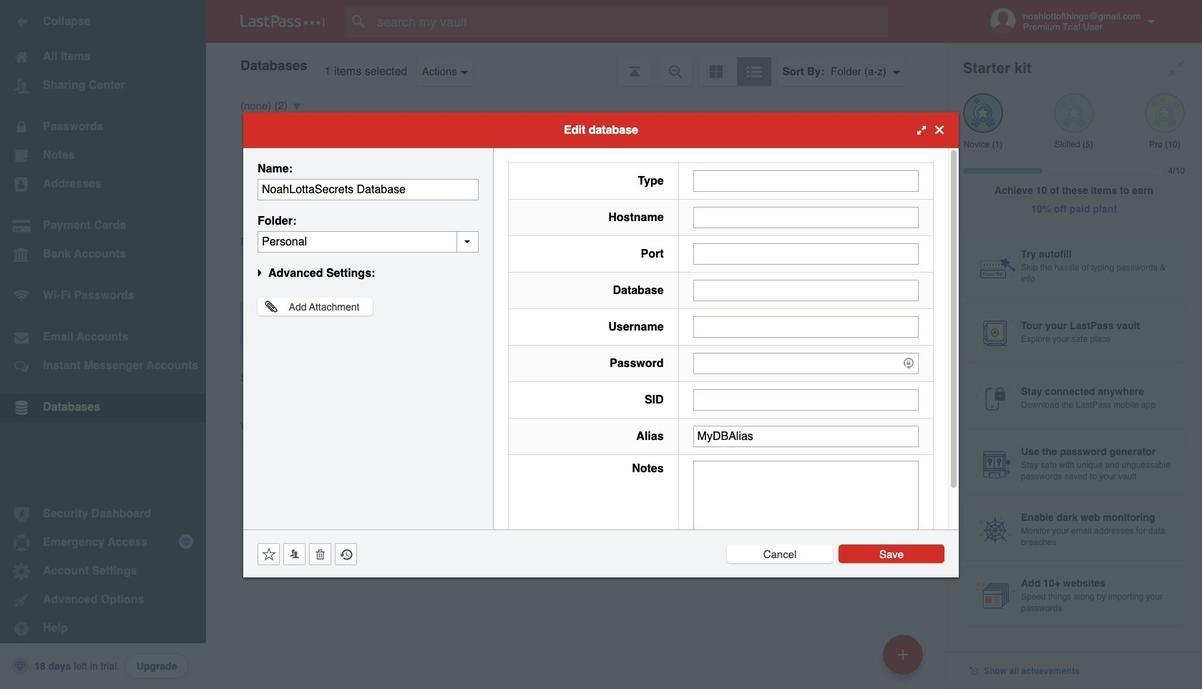 Task type: locate. For each thing, give the bounding box(es) containing it.
None text field
[[693, 170, 919, 191], [693, 207, 919, 228], [258, 231, 479, 252], [693, 243, 919, 264], [693, 280, 919, 301], [693, 316, 919, 338], [693, 389, 919, 411], [693, 170, 919, 191], [693, 207, 919, 228], [258, 231, 479, 252], [693, 243, 919, 264], [693, 280, 919, 301], [693, 316, 919, 338], [693, 389, 919, 411]]

main navigation navigation
[[0, 0, 206, 689]]

new item navigation
[[878, 631, 932, 689]]

new item image
[[898, 650, 908, 660]]

search my vault text field
[[345, 6, 917, 37]]

None text field
[[258, 179, 479, 200], [693, 426, 919, 447], [693, 461, 919, 549], [258, 179, 479, 200], [693, 426, 919, 447], [693, 461, 919, 549]]

lastpass image
[[241, 15, 325, 28]]

None password field
[[693, 353, 919, 374]]

vault options navigation
[[206, 43, 946, 86]]

dialog
[[243, 112, 959, 577]]



Task type: describe. For each thing, give the bounding box(es) containing it.
Search search field
[[345, 6, 917, 37]]



